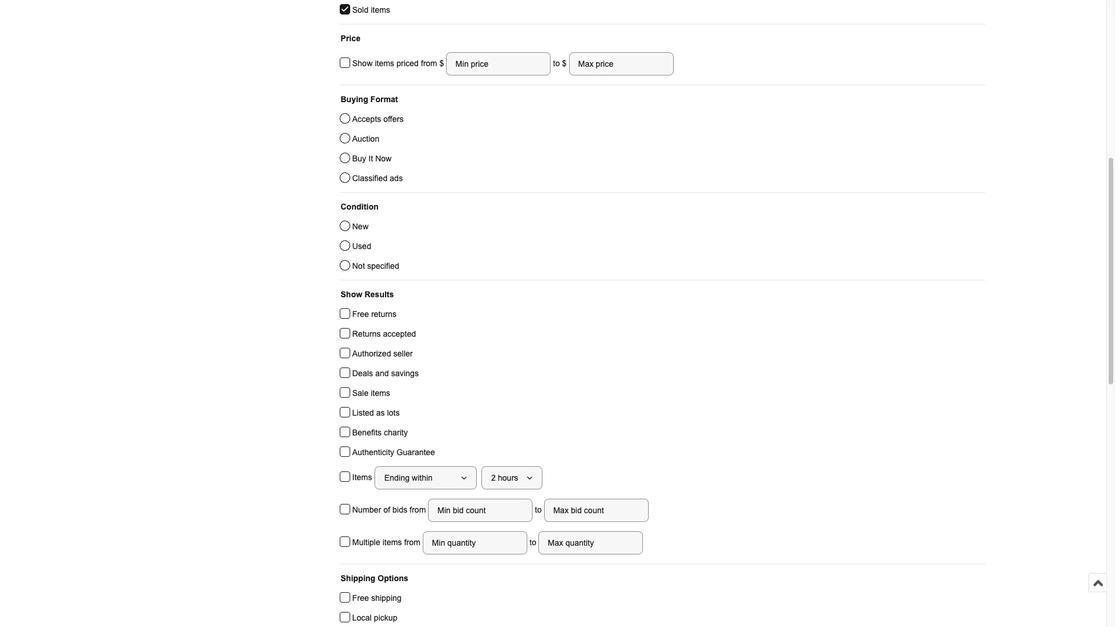 Task type: locate. For each thing, give the bounding box(es) containing it.
0 vertical spatial to
[[553, 58, 560, 68]]

$
[[440, 58, 446, 68], [562, 58, 567, 68]]

free up local
[[352, 594, 369, 603]]

items up as
[[371, 389, 390, 398]]

2 vertical spatial from
[[404, 538, 421, 547]]

to
[[553, 58, 560, 68], [533, 505, 544, 515], [527, 538, 539, 547]]

it
[[369, 154, 373, 163]]

and
[[375, 369, 389, 378]]

local
[[352, 613, 372, 623]]

2 free from the top
[[352, 594, 369, 603]]

free up returns
[[352, 310, 369, 319]]

from
[[421, 58, 437, 68], [410, 505, 426, 515], [404, 538, 421, 547]]

Enter maximum price range value, $ text field
[[569, 52, 674, 76]]

not specified
[[352, 261, 399, 271]]

items left priced
[[375, 58, 394, 68]]

from for priced
[[421, 58, 437, 68]]

sale items
[[352, 389, 390, 398]]

show left results in the top left of the page
[[341, 290, 362, 299]]

accepted
[[383, 329, 416, 339]]

Enter Maximum Quantity text field
[[539, 532, 643, 555]]

authenticity
[[352, 448, 394, 457]]

show
[[352, 58, 373, 68], [341, 290, 362, 299]]

0 horizontal spatial $
[[440, 58, 446, 68]]

seller
[[393, 349, 413, 358]]

benefits charity
[[352, 428, 408, 437]]

returns
[[371, 310, 397, 319]]

free returns
[[352, 310, 397, 319]]

show for show results
[[341, 290, 362, 299]]

guarantee
[[397, 448, 435, 457]]

2 vertical spatial to
[[527, 538, 539, 547]]

$ left the enter maximum price range value, $ 'text box'
[[562, 58, 567, 68]]

1 free from the top
[[352, 310, 369, 319]]

items right sold
[[371, 5, 390, 15]]

used
[[352, 242, 371, 251]]

1 vertical spatial to
[[533, 505, 544, 515]]

free
[[352, 310, 369, 319], [352, 594, 369, 603]]

classified ads
[[352, 174, 403, 183]]

1 vertical spatial free
[[352, 594, 369, 603]]

accepts
[[352, 114, 381, 124]]

Enter minimum number of bids text field
[[428, 499, 533, 522]]

items for sold
[[371, 5, 390, 15]]

from down bids
[[404, 538, 421, 547]]

local pickup
[[352, 613, 398, 623]]

shipping options
[[341, 574, 409, 583]]

1 horizontal spatial $
[[562, 58, 567, 68]]

specified
[[367, 261, 399, 271]]

authorized
[[352, 349, 391, 358]]

0 vertical spatial from
[[421, 58, 437, 68]]

classified
[[352, 174, 388, 183]]

0 vertical spatial free
[[352, 310, 369, 319]]

show down the price
[[352, 58, 373, 68]]

deals and savings
[[352, 369, 419, 378]]

price
[[341, 34, 361, 43]]

1 $ from the left
[[440, 58, 446, 68]]

multiple items from
[[352, 538, 423, 547]]

1 vertical spatial show
[[341, 290, 362, 299]]

to for number of bids from
[[533, 505, 544, 515]]

items
[[371, 5, 390, 15], [375, 58, 394, 68], [371, 389, 390, 398], [383, 538, 402, 547]]

show items priced from
[[352, 58, 440, 68]]

results
[[365, 290, 394, 299]]

accepts offers
[[352, 114, 404, 124]]

authenticity guarantee
[[352, 448, 435, 457]]

show results
[[341, 290, 394, 299]]

number
[[352, 505, 381, 515]]

listed as lots
[[352, 408, 400, 418]]

items
[[352, 473, 375, 482]]

$ right priced
[[440, 58, 446, 68]]

sold
[[352, 5, 369, 15]]

from right priced
[[421, 58, 437, 68]]

0 vertical spatial show
[[352, 58, 373, 68]]

authorized seller
[[352, 349, 413, 358]]

from right bids
[[410, 505, 426, 515]]

items right multiple
[[383, 538, 402, 547]]

1 vertical spatial from
[[410, 505, 426, 515]]



Task type: vqa. For each thing, say whether or not it's contained in the screenshot.
2nd Free from the bottom of the page
yes



Task type: describe. For each thing, give the bounding box(es) containing it.
items for multiple
[[383, 538, 402, 547]]

items for sale
[[371, 389, 390, 398]]

free for free shipping
[[352, 594, 369, 603]]

savings
[[391, 369, 419, 378]]

new
[[352, 222, 369, 231]]

as
[[376, 408, 385, 418]]

offers
[[384, 114, 404, 124]]

listed
[[352, 408, 374, 418]]

Enter minimum price range value, $ text field
[[446, 52, 551, 76]]

priced
[[397, 58, 419, 68]]

buy it now
[[352, 154, 392, 163]]

buy
[[352, 154, 366, 163]]

to $
[[551, 58, 569, 68]]

benefits
[[352, 428, 382, 437]]

condition
[[341, 202, 379, 211]]

free shipping
[[352, 594, 402, 603]]

shipping
[[341, 574, 376, 583]]

bids
[[393, 505, 408, 515]]

buying
[[341, 95, 368, 104]]

free for free returns
[[352, 310, 369, 319]]

Enter maximum number of bids text field
[[544, 499, 649, 522]]

deals
[[352, 369, 373, 378]]

multiple
[[352, 538, 380, 547]]

sold items
[[352, 5, 390, 15]]

charity
[[384, 428, 408, 437]]

lots
[[387, 408, 400, 418]]

Enter minimum quantity text field
[[423, 532, 527, 555]]

ads
[[390, 174, 403, 183]]

number of bids from
[[352, 505, 428, 515]]

returns
[[352, 329, 381, 339]]

pickup
[[374, 613, 398, 623]]

items for show
[[375, 58, 394, 68]]

options
[[378, 574, 409, 583]]

buying format
[[341, 95, 398, 104]]

sale
[[352, 389, 369, 398]]

to for multiple items from
[[527, 538, 539, 547]]

now
[[375, 154, 392, 163]]

show for show items priced from
[[352, 58, 373, 68]]

format
[[371, 95, 398, 104]]

from for bids
[[410, 505, 426, 515]]

auction
[[352, 134, 379, 143]]

shipping
[[371, 594, 402, 603]]

2 $ from the left
[[562, 58, 567, 68]]

not
[[352, 261, 365, 271]]

returns accepted
[[352, 329, 416, 339]]

of
[[384, 505, 390, 515]]



